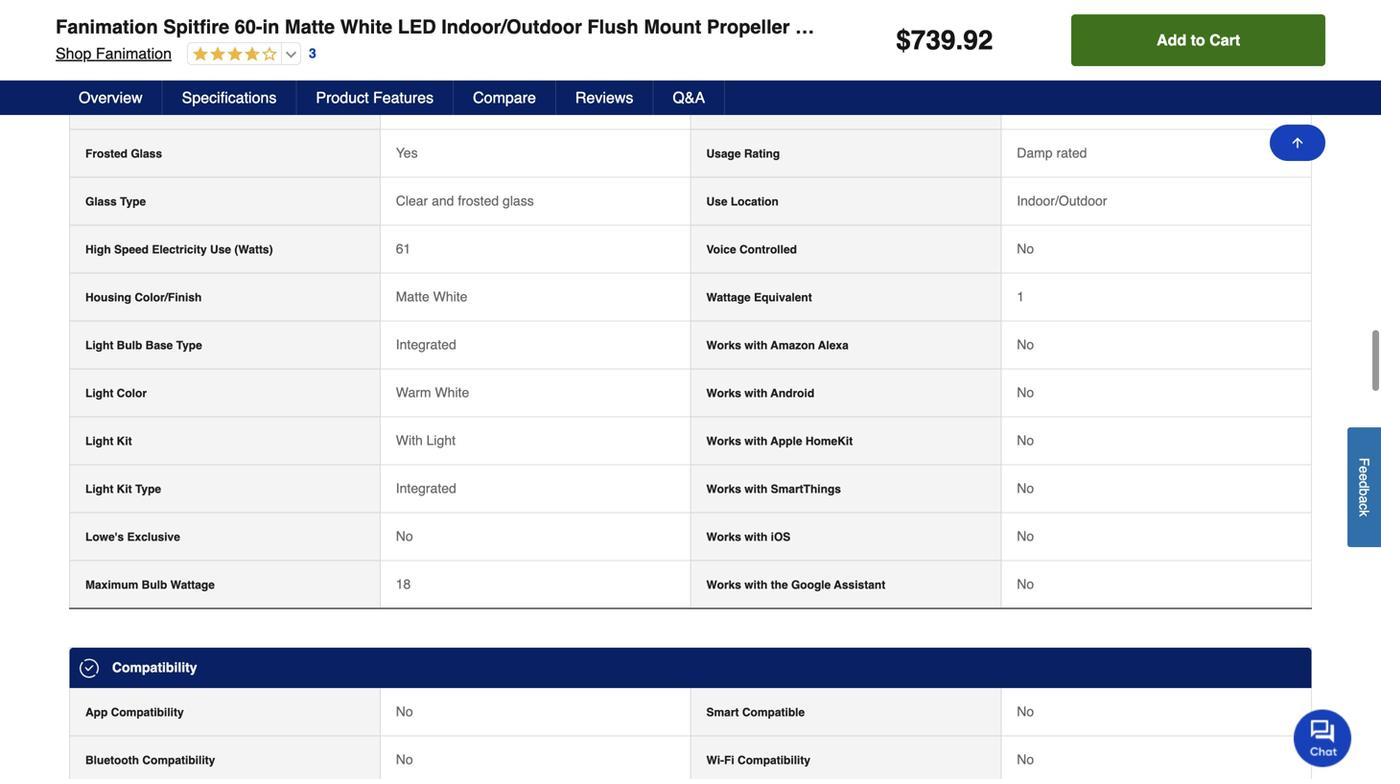 Task type: describe. For each thing, give the bounding box(es) containing it.
use for kitchens
[[107, 51, 128, 65]]

d
[[1357, 481, 1372, 489]]

works for works with the google assistant
[[706, 579, 741, 592]]

living
[[145, 99, 179, 113]]

$ 739 . 92
[[896, 25, 993, 56]]

app
[[85, 707, 108, 720]]

light bulb base type
[[85, 339, 202, 352]]

dining
[[145, 3, 181, 17]]

rooms for for use in living rooms
[[182, 99, 221, 113]]

white for matte white
[[433, 289, 468, 304]]

type right q&a
[[706, 99, 732, 113]]

works with amazon alexa
[[706, 339, 849, 352]]

amazon
[[771, 339, 815, 352]]

(3-
[[1076, 16, 1099, 38]]

housing color/finish
[[85, 291, 202, 304]]

usage
[[706, 147, 741, 161]]

transitional
[[1017, 1, 1086, 17]]

fi
[[724, 755, 734, 768]]

warm white
[[396, 385, 469, 400]]

location
[[731, 195, 779, 209]]

speed
[[114, 243, 149, 256]]

to
[[1191, 31, 1205, 49]]

led
[[398, 16, 436, 38]]

60-
[[235, 16, 262, 38]]

compatible
[[742, 707, 805, 720]]

0 vertical spatial glass
[[131, 147, 162, 161]]

light left 'remote'
[[948, 16, 995, 38]]

no for voice controlled
[[1017, 241, 1034, 256]]

no for works with apple homekit
[[1017, 433, 1034, 448]]

high
[[85, 243, 111, 256]]

alexa
[[818, 339, 849, 352]]

light right the with
[[426, 433, 456, 448]]

wi-
[[706, 755, 724, 768]]

no for works with ios
[[1017, 529, 1034, 544]]

usage rating
[[706, 147, 780, 161]]

.
[[956, 25, 963, 56]]

base
[[145, 339, 173, 352]]

1
[[1017, 289, 1024, 304]]

3.7 stars image
[[188, 46, 277, 64]]

specifications button
[[163, 81, 297, 115]]

frosted glass
[[85, 147, 162, 161]]

assistant
[[834, 579, 886, 592]]

yes for for use in living rooms
[[396, 97, 418, 113]]

propeller
[[707, 16, 790, 38]]

with for ios
[[745, 531, 768, 544]]

chat invite button image
[[1294, 709, 1352, 768]]

works with apple homekit
[[706, 435, 853, 448]]

product features
[[316, 89, 434, 106]]

with for apple
[[745, 435, 768, 448]]

with light
[[396, 433, 456, 448]]

in up 3.7 stars image
[[262, 16, 279, 38]]

controlled
[[739, 243, 797, 256]]

18
[[396, 577, 411, 592]]

white for warm white
[[435, 385, 469, 400]]

light kit type
[[85, 483, 161, 496]]

3
[[309, 46, 316, 61]]

no for works with android
[[1017, 385, 1034, 400]]

0 horizontal spatial glass
[[85, 195, 117, 209]]

no for works with smartthings
[[1017, 481, 1034, 496]]

0 horizontal spatial wattage
[[170, 579, 215, 592]]

compare
[[473, 89, 536, 106]]

rooms for for use in dining rooms
[[184, 3, 223, 17]]

compatibility up bluetooth compatibility
[[111, 707, 184, 720]]

the
[[771, 579, 788, 592]]

3 for from the top
[[85, 99, 104, 113]]

product features button
[[297, 81, 454, 115]]

lowe's
[[85, 531, 124, 544]]

in for kitchens
[[131, 51, 142, 65]]

use for dining
[[107, 3, 128, 17]]

overview
[[79, 89, 143, 106]]

clear and frosted glass
[[396, 193, 534, 209]]

compare button
[[454, 81, 556, 115]]

1 horizontal spatial matte
[[396, 289, 429, 304]]

q&a
[[673, 89, 705, 106]]

type right base
[[176, 339, 202, 352]]

use left location
[[706, 195, 728, 209]]

works for works with smartthings
[[706, 483, 741, 496]]

92
[[963, 25, 993, 56]]

use location
[[706, 195, 779, 209]]

rated
[[1057, 145, 1087, 161]]

google
[[791, 579, 831, 592]]

add to cart button
[[1072, 14, 1326, 66]]

voice
[[706, 243, 736, 256]]

light for light bulb base type
[[85, 339, 113, 352]]

rating
[[744, 147, 780, 161]]

in for living
[[131, 99, 142, 113]]

maximum bulb wattage
[[85, 579, 215, 592]]

light kit
[[85, 435, 132, 448]]

q&a button
[[654, 81, 725, 115]]

b
[[1357, 489, 1372, 496]]

product
[[316, 89, 369, 106]]

k
[[1357, 510, 1372, 517]]

electricity
[[152, 243, 207, 256]]

specifications
[[182, 89, 277, 106]]

works with smartthings
[[706, 483, 841, 496]]

yes for frosted glass
[[396, 145, 418, 161]]

damp rated
[[1017, 145, 1087, 161]]

glass type
[[85, 195, 146, 209]]

use left "(watts)"
[[210, 243, 231, 256]]

color/finish
[[135, 291, 202, 304]]

light for light kit
[[85, 435, 113, 448]]

homekit
[[806, 435, 853, 448]]

light color
[[85, 387, 147, 400]]

collection
[[1085, 49, 1144, 65]]



Task type: locate. For each thing, give the bounding box(es) containing it.
matte white
[[396, 289, 468, 304]]

0 vertical spatial indoor/outdoor
[[441, 16, 582, 38]]

for up shop fanimation
[[85, 3, 104, 17]]

with left .
[[904, 16, 942, 38]]

2 yes from the top
[[396, 145, 418, 161]]

damp
[[1017, 145, 1053, 161]]

c
[[1357, 504, 1372, 510]]

compatibility down app compatibility
[[142, 755, 215, 768]]

1 vertical spatial rooms
[[182, 99, 221, 113]]

light up lowe's
[[85, 483, 113, 496]]

frosted
[[458, 193, 499, 209]]

kit for with light
[[117, 435, 132, 448]]

white
[[340, 16, 392, 38], [433, 289, 468, 304], [435, 385, 469, 400]]

no for works with amazon alexa
[[1017, 337, 1034, 352]]

with left "amazon"
[[745, 339, 768, 352]]

compatibility up app compatibility
[[112, 660, 197, 676]]

housing
[[85, 291, 131, 304]]

exclusive
[[127, 531, 180, 544]]

works
[[706, 339, 741, 352], [706, 387, 741, 400], [706, 435, 741, 448], [706, 483, 741, 496], [706, 531, 741, 544], [706, 579, 741, 592]]

bulb for 18
[[142, 579, 167, 592]]

glass
[[503, 193, 534, 209]]

light for light kit type
[[85, 483, 113, 496]]

for use in dining rooms
[[85, 3, 223, 17]]

e
[[1357, 466, 1372, 474], [1357, 474, 1372, 481]]

1 yes from the top
[[396, 97, 418, 113]]

1 vertical spatial wattage
[[170, 579, 215, 592]]

clear
[[396, 193, 428, 209]]

works for works with apple homekit
[[706, 435, 741, 448]]

e up d
[[1357, 466, 1372, 474]]

cart
[[1210, 31, 1240, 49]]

light down the housing
[[85, 339, 113, 352]]

1 kit from the top
[[117, 435, 132, 448]]

smart
[[706, 707, 739, 720]]

1 works from the top
[[706, 339, 741, 352]]

warm
[[396, 385, 431, 400]]

with for smartthings
[[745, 483, 768, 496]]

type up 'exclusive'
[[135, 483, 161, 496]]

739
[[911, 25, 956, 56]]

1 vertical spatial glass
[[85, 195, 117, 209]]

ios
[[771, 531, 791, 544]]

2 for from the top
[[85, 51, 104, 65]]

(watts)
[[234, 243, 273, 256]]

kit for integrated
[[117, 483, 132, 496]]

equivalent
[[754, 291, 812, 304]]

in
[[131, 3, 142, 17], [262, 16, 279, 38], [131, 51, 142, 65], [131, 99, 142, 113]]

2 e from the top
[[1357, 474, 1372, 481]]

in left 'living'
[[131, 99, 142, 113]]

no for smart compatible
[[1017, 705, 1034, 720]]

with for android
[[745, 387, 768, 400]]

no for wi-fi compatibility
[[1017, 753, 1034, 768]]

integrated down 'with light'
[[396, 481, 456, 496]]

integrated down matte white
[[396, 337, 456, 352]]

fanimation down for use in dining rooms
[[96, 45, 172, 62]]

flush
[[587, 16, 639, 38]]

f e e d b a c k
[[1357, 458, 1372, 517]]

in left the kitchens
[[131, 51, 142, 65]]

1 vertical spatial white
[[433, 289, 468, 304]]

with left the
[[745, 579, 768, 592]]

for use in kitchens
[[85, 51, 193, 65]]

use
[[107, 3, 128, 17], [107, 51, 128, 65], [107, 99, 128, 113], [706, 195, 728, 209], [210, 243, 231, 256]]

glass right frosted
[[131, 147, 162, 161]]

light left color
[[85, 387, 113, 400]]

blade)
[[1099, 16, 1158, 38]]

with up the works with ios
[[745, 483, 768, 496]]

use left 'living'
[[107, 99, 128, 113]]

rooms
[[184, 3, 223, 17], [182, 99, 221, 113]]

features
[[373, 89, 434, 106]]

no for works with the google assistant
[[1017, 577, 1034, 592]]

app compatibility
[[85, 707, 184, 720]]

yes up clear
[[396, 145, 418, 161]]

use up shop fanimation
[[107, 3, 128, 17]]

showroom collection
[[1017, 49, 1144, 65]]

reviews button
[[556, 81, 654, 115]]

1 vertical spatial fanimation
[[96, 45, 172, 62]]

for for transitional
[[85, 3, 104, 17]]

0 vertical spatial bulb
[[117, 339, 142, 352]]

wattage down 'exclusive'
[[170, 579, 215, 592]]

use up 'overview'
[[107, 51, 128, 65]]

spitfire
[[163, 16, 229, 38]]

works for works with ios
[[706, 531, 741, 544]]

use for living
[[107, 99, 128, 113]]

kit
[[117, 435, 132, 448], [117, 483, 132, 496]]

5 works from the top
[[706, 531, 741, 544]]

add to cart
[[1157, 31, 1240, 49]]

with for the
[[745, 579, 768, 592]]

wattage down voice
[[706, 291, 751, 304]]

rooms right dining
[[184, 3, 223, 17]]

0 vertical spatial integrated
[[396, 337, 456, 352]]

kit up the light kit type
[[117, 435, 132, 448]]

with left "apple"
[[745, 435, 768, 448]]

works for works with amazon alexa
[[706, 339, 741, 352]]

0 vertical spatial yes
[[396, 97, 418, 113]]

e up b
[[1357, 474, 1372, 481]]

for up frosted
[[85, 99, 104, 113]]

0 vertical spatial for
[[85, 3, 104, 17]]

bulb
[[117, 339, 142, 352], [142, 579, 167, 592]]

integrated
[[396, 337, 456, 352], [396, 481, 456, 496]]

2 vertical spatial for
[[85, 99, 104, 113]]

1 vertical spatial matte
[[396, 289, 429, 304]]

for use in living rooms
[[85, 99, 221, 113]]

1 vertical spatial integrated
[[396, 481, 456, 496]]

and
[[432, 193, 454, 209]]

matte up 3
[[285, 16, 335, 38]]

0 vertical spatial wattage
[[706, 291, 751, 304]]

bulb right maximum
[[142, 579, 167, 592]]

1 horizontal spatial glass
[[131, 147, 162, 161]]

integrated for light kit type
[[396, 481, 456, 496]]

2 vertical spatial white
[[435, 385, 469, 400]]

glass up high
[[85, 195, 117, 209]]

bulb left base
[[117, 339, 142, 352]]

showroom
[[1017, 49, 1081, 65]]

works for works with android
[[706, 387, 741, 400]]

0 vertical spatial fanimation
[[56, 16, 158, 38]]

indoor/outdoor down 'rated' at the right of the page
[[1017, 193, 1107, 209]]

for up 'overview'
[[85, 51, 104, 65]]

1 e from the top
[[1357, 466, 1372, 474]]

works down the works with android
[[706, 435, 741, 448]]

matte down 61
[[396, 289, 429, 304]]

kitchens
[[145, 51, 193, 65]]

integrated for light bulb base type
[[396, 337, 456, 352]]

0 vertical spatial kit
[[117, 435, 132, 448]]

works left the ios
[[706, 531, 741, 544]]

overview button
[[59, 81, 163, 115]]

1 vertical spatial indoor/outdoor
[[1017, 193, 1107, 209]]

2 works from the top
[[706, 387, 741, 400]]

remote
[[1000, 16, 1070, 38]]

works with ios
[[706, 531, 791, 544]]

maximum
[[85, 579, 138, 592]]

wi-fi compatibility
[[706, 755, 811, 768]]

1 integrated from the top
[[396, 337, 456, 352]]

works with android
[[706, 387, 815, 400]]

works with the google assistant
[[706, 579, 886, 592]]

works down the works with ios
[[706, 579, 741, 592]]

1 for from the top
[[85, 3, 104, 17]]

0 vertical spatial white
[[340, 16, 392, 38]]

rooms right 'living'
[[182, 99, 221, 113]]

0 horizontal spatial matte
[[285, 16, 335, 38]]

works up the works with ios
[[706, 483, 741, 496]]

mount
[[644, 16, 701, 38]]

smartthings
[[771, 483, 841, 496]]

reviews
[[575, 89, 633, 106]]

3 works from the top
[[706, 435, 741, 448]]

ceiling
[[795, 16, 859, 38]]

high speed electricity use (watts)
[[85, 243, 273, 256]]

with
[[396, 433, 423, 448]]

kit up lowe's exclusive
[[117, 483, 132, 496]]

indoor/outdoor
[[441, 16, 582, 38], [1017, 193, 1107, 209]]

works left android
[[706, 387, 741, 400]]

a
[[1357, 496, 1372, 504]]

compatibility right fi
[[738, 755, 811, 768]]

with for amazon
[[745, 339, 768, 352]]

for
[[85, 3, 104, 17], [85, 51, 104, 65], [85, 99, 104, 113]]

with left android
[[745, 387, 768, 400]]

arrow up image
[[1290, 135, 1305, 151]]

light down light color
[[85, 435, 113, 448]]

yes right product
[[396, 97, 418, 113]]

apple
[[771, 435, 802, 448]]

6 works from the top
[[706, 579, 741, 592]]

1 vertical spatial for
[[85, 51, 104, 65]]

light
[[948, 16, 995, 38], [85, 339, 113, 352], [85, 387, 113, 400], [426, 433, 456, 448], [85, 435, 113, 448], [85, 483, 113, 496]]

works down the wattage equivalent
[[706, 339, 741, 352]]

bulb for integrated
[[117, 339, 142, 352]]

0 horizontal spatial indoor/outdoor
[[441, 16, 582, 38]]

for for showroom collection
[[85, 51, 104, 65]]

1 horizontal spatial indoor/outdoor
[[1017, 193, 1107, 209]]

2 integrated from the top
[[396, 481, 456, 496]]

f e e d b a c k button
[[1348, 428, 1381, 548]]

2 kit from the top
[[117, 483, 132, 496]]

in for dining
[[131, 3, 142, 17]]

matte
[[285, 16, 335, 38], [396, 289, 429, 304]]

0 vertical spatial rooms
[[184, 3, 223, 17]]

1 horizontal spatial wattage
[[706, 291, 751, 304]]

in left dining
[[131, 3, 142, 17]]

1 vertical spatial yes
[[396, 145, 418, 161]]

frosted
[[85, 147, 128, 161]]

smart compatible
[[706, 707, 805, 720]]

fanimation up shop fanimation
[[56, 16, 158, 38]]

type up speed
[[120, 195, 146, 209]]

color
[[117, 387, 147, 400]]

0 vertical spatial matte
[[285, 16, 335, 38]]

lowe's exclusive
[[85, 531, 180, 544]]

type
[[706, 99, 732, 113], [120, 195, 146, 209], [176, 339, 202, 352], [135, 483, 161, 496]]

4 works from the top
[[706, 483, 741, 496]]

fanimation
[[56, 16, 158, 38], [96, 45, 172, 62]]

shop
[[56, 45, 91, 62]]

light for light color
[[85, 387, 113, 400]]

with left the ios
[[745, 531, 768, 544]]

shop fanimation
[[56, 45, 172, 62]]

indoor/outdoor up compare
[[441, 16, 582, 38]]

1 vertical spatial kit
[[117, 483, 132, 496]]

1 vertical spatial bulb
[[142, 579, 167, 592]]



Task type: vqa. For each thing, say whether or not it's contained in the screenshot.


